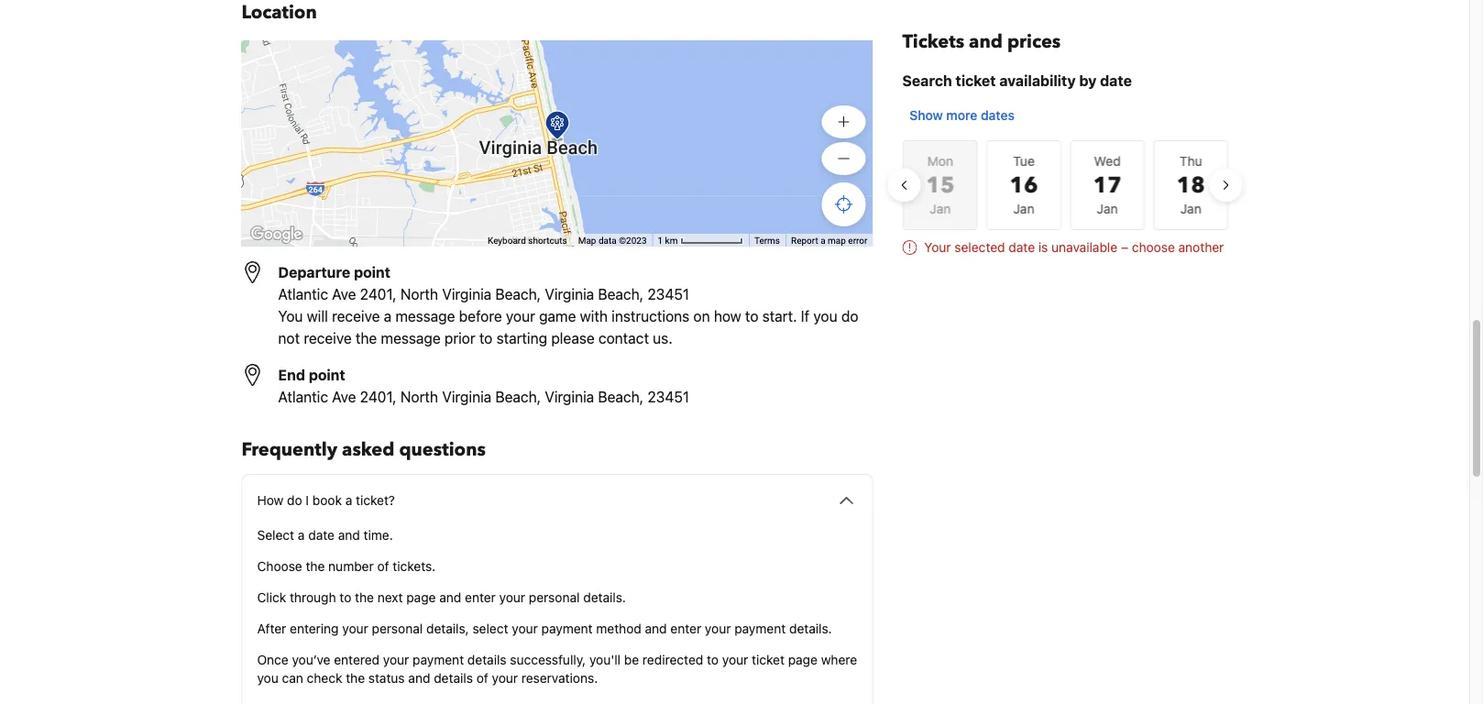 Task type: vqa. For each thing, say whether or not it's contained in the screenshot.
BROOKLYN inside the Moxy Brooklyn Williamsburg 8.1 Very Good
no



Task type: describe. For each thing, give the bounding box(es) containing it.
you've
[[292, 652, 330, 667]]

not
[[278, 330, 300, 347]]

status
[[368, 671, 405, 686]]

to down before
[[479, 330, 493, 347]]

16
[[1009, 170, 1038, 200]]

book
[[312, 493, 342, 508]]

0 vertical spatial receive
[[332, 308, 380, 325]]

redirected
[[643, 652, 703, 667]]

can
[[282, 671, 303, 686]]

with
[[580, 308, 608, 325]]

entering
[[290, 621, 339, 636]]

payment inside once you've entered your payment details successfully, you'll be redirected to your ticket page where you can check the status and details of your reservations.
[[413, 652, 464, 667]]

your
[[924, 240, 951, 255]]

1 vertical spatial details.
[[789, 621, 832, 636]]

i
[[306, 493, 309, 508]]

next
[[377, 590, 403, 605]]

ticket inside once you've entered your payment details successfully, you'll be redirected to your ticket page where you can check the status and details of your reservations.
[[752, 652, 785, 667]]

entered
[[334, 652, 380, 667]]

tue
[[1013, 154, 1034, 169]]

if
[[801, 308, 810, 325]]

23451 for departure point atlantic ave 2401, north virginia beach, virginia beach, 23451 you will receive a message before your game with instructions on how to start. if you do not receive the message prior to starting please contact us.
[[648, 286, 689, 303]]

north for end
[[401, 388, 438, 406]]

0 vertical spatial details.
[[583, 590, 626, 605]]

jan for 15
[[929, 201, 951, 216]]

beach, down the contact
[[598, 388, 644, 406]]

0 vertical spatial personal
[[529, 590, 580, 605]]

1 horizontal spatial enter
[[671, 621, 701, 636]]

0 vertical spatial page
[[406, 590, 436, 605]]

mon
[[927, 154, 953, 169]]

location
[[242, 0, 317, 25]]

ave for end
[[332, 388, 356, 406]]

wed 17 jan
[[1093, 154, 1121, 216]]

where
[[821, 652, 857, 667]]

mon 15 jan
[[926, 154, 954, 216]]

1 vertical spatial receive
[[304, 330, 352, 347]]

choose
[[1132, 240, 1175, 255]]

18
[[1176, 170, 1205, 200]]

keyboard shortcuts button
[[488, 234, 567, 247]]

through
[[290, 590, 336, 605]]

map data ©2023
[[578, 235, 647, 246]]

us.
[[653, 330, 673, 347]]

you'll
[[589, 652, 621, 667]]

will
[[307, 308, 328, 325]]

ticket?
[[356, 493, 395, 508]]

how
[[257, 493, 284, 508]]

departure
[[278, 264, 350, 281]]

show more dates button
[[902, 99, 1022, 132]]

beach, down starting
[[495, 388, 541, 406]]

terms link
[[754, 235, 780, 246]]

selected
[[955, 240, 1005, 255]]

jan for 17
[[1097, 201, 1118, 216]]

virginia up game at the top left
[[545, 286, 594, 303]]

the inside departure point atlantic ave 2401, north virginia beach, virginia beach, 23451 you will receive a message before your game with instructions on how to start. if you do not receive the message prior to starting please contact us.
[[356, 330, 377, 347]]

atlantic for departure
[[278, 286, 328, 303]]

successfully,
[[510, 652, 586, 667]]

select
[[473, 621, 508, 636]]

the up the through
[[306, 559, 325, 574]]

terms
[[754, 235, 780, 246]]

map
[[578, 235, 596, 246]]

report a map error link
[[791, 235, 868, 246]]

do inside departure point atlantic ave 2401, north virginia beach, virginia beach, 23451 you will receive a message before your game with instructions on how to start. if you do not receive the message prior to starting please contact us.
[[841, 308, 859, 325]]

search ticket availability by date
[[902, 72, 1132, 89]]

availability
[[1000, 72, 1076, 89]]

starting
[[496, 330, 547, 347]]

show more dates
[[910, 108, 1015, 123]]

1 horizontal spatial payment
[[541, 621, 593, 636]]

how
[[714, 308, 741, 325]]

of inside once you've entered your payment details successfully, you'll be redirected to your ticket page where you can check the status and details of your reservations.
[[476, 671, 488, 686]]

error
[[848, 235, 868, 246]]

end
[[278, 366, 305, 384]]

to inside once you've entered your payment details successfully, you'll be redirected to your ticket page where you can check the status and details of your reservations.
[[707, 652, 719, 667]]

wed
[[1094, 154, 1120, 169]]

the left next
[[355, 590, 374, 605]]

end point atlantic ave 2401, north virginia beach, virginia beach, 23451
[[278, 366, 689, 406]]

contact
[[599, 330, 649, 347]]

©2023
[[619, 235, 647, 246]]

1 km button
[[652, 234, 749, 247]]

asked
[[342, 437, 395, 462]]

0 vertical spatial details
[[467, 652, 507, 667]]

how do i book a ticket? element
[[257, 512, 858, 704]]

report a map error
[[791, 235, 868, 246]]

map region
[[57, 0, 996, 430]]

beach, up with
[[598, 286, 644, 303]]

2401, for departure
[[360, 286, 397, 303]]

select a date and time.
[[257, 528, 393, 543]]

virginia down the please
[[545, 388, 594, 406]]

start.
[[762, 308, 797, 325]]

select
[[257, 528, 294, 543]]



Task type: locate. For each thing, give the bounding box(es) containing it.
1 2401, from the top
[[360, 286, 397, 303]]

1 vertical spatial page
[[788, 652, 818, 667]]

1 vertical spatial ave
[[332, 388, 356, 406]]

date for unavailable
[[1009, 240, 1035, 255]]

the down entered
[[346, 671, 365, 686]]

date right by
[[1100, 72, 1132, 89]]

1 23451 from the top
[[648, 286, 689, 303]]

you
[[814, 308, 838, 325], [257, 671, 279, 686]]

you inside departure point atlantic ave 2401, north virginia beach, virginia beach, 23451 you will receive a message before your game with instructions on how to start. if you do not receive the message prior to starting please contact us.
[[814, 308, 838, 325]]

north for departure
[[401, 286, 438, 303]]

0 horizontal spatial do
[[287, 493, 302, 508]]

atlantic inside departure point atlantic ave 2401, north virginia beach, virginia beach, 23451 you will receive a message before your game with instructions on how to start. if you do not receive the message prior to starting please contact us.
[[278, 286, 328, 303]]

1 ave from the top
[[332, 286, 356, 303]]

1 vertical spatial ticket
[[752, 652, 785, 667]]

date left is
[[1009, 240, 1035, 255]]

message up "prior"
[[395, 308, 455, 325]]

ticket left where
[[752, 652, 785, 667]]

date
[[1100, 72, 1132, 89], [1009, 240, 1035, 255], [308, 528, 335, 543]]

atlantic for end
[[278, 388, 328, 406]]

–
[[1121, 240, 1128, 255]]

tickets
[[902, 29, 965, 55]]

1 vertical spatial personal
[[372, 621, 423, 636]]

a
[[821, 235, 826, 246], [384, 308, 392, 325], [345, 493, 352, 508], [298, 528, 305, 543]]

do
[[841, 308, 859, 325], [287, 493, 302, 508]]

personal up 'after entering your personal details, select your payment method and enter your payment details.'
[[529, 590, 580, 605]]

1 vertical spatial message
[[381, 330, 441, 347]]

1 horizontal spatial ticket
[[956, 72, 996, 89]]

to right redirected
[[707, 652, 719, 667]]

0 vertical spatial enter
[[465, 590, 496, 605]]

details. up where
[[789, 621, 832, 636]]

you inside once you've entered your payment details successfully, you'll be redirected to your ticket page where you can check the status and details of your reservations.
[[257, 671, 279, 686]]

of left tickets.
[[377, 559, 389, 574]]

0 vertical spatial date
[[1100, 72, 1132, 89]]

dates
[[981, 108, 1015, 123]]

1 horizontal spatial point
[[354, 264, 391, 281]]

once
[[257, 652, 288, 667]]

2 horizontal spatial date
[[1100, 72, 1132, 89]]

details
[[467, 652, 507, 667], [434, 671, 473, 686]]

0 horizontal spatial personal
[[372, 621, 423, 636]]

0 vertical spatial you
[[814, 308, 838, 325]]

1 vertical spatial atlantic
[[278, 388, 328, 406]]

page
[[406, 590, 436, 605], [788, 652, 818, 667]]

0 horizontal spatial ticket
[[752, 652, 785, 667]]

date inside how do i book a ticket? element
[[308, 528, 335, 543]]

time.
[[364, 528, 393, 543]]

frequently asked questions
[[242, 437, 486, 462]]

atlantic
[[278, 286, 328, 303], [278, 388, 328, 406]]

1 vertical spatial date
[[1009, 240, 1035, 255]]

jan inside thu 18 jan
[[1180, 201, 1201, 216]]

do left i
[[287, 493, 302, 508]]

1 km
[[658, 235, 680, 246]]

point right 'departure'
[[354, 264, 391, 281]]

once you've entered your payment details successfully, you'll be redirected to your ticket page where you can check the status and details of your reservations.
[[257, 652, 857, 686]]

3 jan from the left
[[1097, 201, 1118, 216]]

jan down 15 at the top
[[929, 201, 951, 216]]

message
[[395, 308, 455, 325], [381, 330, 441, 347]]

ticket
[[956, 72, 996, 89], [752, 652, 785, 667]]

and left prices
[[969, 29, 1003, 55]]

virginia up questions
[[442, 388, 492, 406]]

details. up method
[[583, 590, 626, 605]]

region containing 15
[[888, 132, 1243, 238]]

is
[[1039, 240, 1048, 255]]

2 jan from the left
[[1013, 201, 1034, 216]]

on
[[693, 308, 710, 325]]

point inside end point atlantic ave 2401, north virginia beach, virginia beach, 23451
[[309, 366, 345, 384]]

2 atlantic from the top
[[278, 388, 328, 406]]

23451 inside departure point atlantic ave 2401, north virginia beach, virginia beach, 23451 you will receive a message before your game with instructions on how to start. if you do not receive the message prior to starting please contact us.
[[648, 286, 689, 303]]

of down select
[[476, 671, 488, 686]]

prices
[[1007, 29, 1061, 55]]

page inside once you've entered your payment details successfully, you'll be redirected to your ticket page where you can check the status and details of your reservations.
[[788, 652, 818, 667]]

virginia up before
[[442, 286, 492, 303]]

jan down '18'
[[1180, 201, 1201, 216]]

north
[[401, 286, 438, 303], [401, 388, 438, 406]]

instructions
[[612, 308, 690, 325]]

your selected date is unavailable – choose another
[[924, 240, 1224, 255]]

ave for departure
[[332, 286, 356, 303]]

0 vertical spatial ave
[[332, 286, 356, 303]]

1 jan from the left
[[929, 201, 951, 216]]

0 horizontal spatial of
[[377, 559, 389, 574]]

another
[[1179, 240, 1224, 255]]

method
[[596, 621, 642, 636]]

frequently
[[242, 437, 337, 462]]

and up redirected
[[645, 621, 667, 636]]

unavailable
[[1052, 240, 1118, 255]]

enter up redirected
[[671, 621, 701, 636]]

1 vertical spatial 2401,
[[360, 388, 397, 406]]

0 vertical spatial of
[[377, 559, 389, 574]]

after entering your personal details, select your payment method and enter your payment details.
[[257, 621, 832, 636]]

1 horizontal spatial of
[[476, 671, 488, 686]]

2 horizontal spatial payment
[[735, 621, 786, 636]]

0 vertical spatial north
[[401, 286, 438, 303]]

questions
[[399, 437, 486, 462]]

a right 'book'
[[345, 493, 352, 508]]

1 vertical spatial details
[[434, 671, 473, 686]]

0 horizontal spatial details.
[[583, 590, 626, 605]]

0 vertical spatial message
[[395, 308, 455, 325]]

jan down '16'
[[1013, 201, 1034, 216]]

the
[[356, 330, 377, 347], [306, 559, 325, 574], [355, 590, 374, 605], [346, 671, 365, 686]]

23451 up instructions on the left top
[[648, 286, 689, 303]]

17
[[1093, 170, 1121, 200]]

north inside end point atlantic ave 2401, north virginia beach, virginia beach, 23451
[[401, 388, 438, 406]]

1 vertical spatial point
[[309, 366, 345, 384]]

2 north from the top
[[401, 388, 438, 406]]

0 vertical spatial point
[[354, 264, 391, 281]]

jan down 17
[[1097, 201, 1118, 216]]

and right 'status'
[[408, 671, 430, 686]]

details down select
[[467, 652, 507, 667]]

do right the if
[[841, 308, 859, 325]]

atlantic down 'departure'
[[278, 286, 328, 303]]

keyboard
[[488, 235, 526, 246]]

you down once
[[257, 671, 279, 686]]

enter
[[465, 590, 496, 605], [671, 621, 701, 636]]

2401, inside end point atlantic ave 2401, north virginia beach, virginia beach, 23451
[[360, 388, 397, 406]]

to down choose the number of tickets.
[[340, 590, 351, 605]]

after
[[257, 621, 286, 636]]

prior
[[445, 330, 475, 347]]

how do i book a ticket?
[[257, 493, 395, 508]]

a inside how do i book a ticket? element
[[298, 528, 305, 543]]

atlantic down end
[[278, 388, 328, 406]]

2 2401, from the top
[[360, 388, 397, 406]]

before
[[459, 308, 502, 325]]

you right the if
[[814, 308, 838, 325]]

0 vertical spatial 23451
[[648, 286, 689, 303]]

2 23451 from the top
[[648, 388, 689, 406]]

0 vertical spatial do
[[841, 308, 859, 325]]

1 horizontal spatial personal
[[529, 590, 580, 605]]

1 vertical spatial you
[[257, 671, 279, 686]]

data
[[599, 235, 617, 246]]

do inside how do i book a ticket? 'dropdown button'
[[287, 493, 302, 508]]

date for time.
[[308, 528, 335, 543]]

search
[[902, 72, 952, 89]]

how do i book a ticket? button
[[257, 490, 858, 512]]

2 ave from the top
[[332, 388, 356, 406]]

23451 for end point atlantic ave 2401, north virginia beach, virginia beach, 23451
[[648, 388, 689, 406]]

1 vertical spatial enter
[[671, 621, 701, 636]]

0 vertical spatial 2401,
[[360, 286, 397, 303]]

0 horizontal spatial payment
[[413, 652, 464, 667]]

payment
[[541, 621, 593, 636], [735, 621, 786, 636], [413, 652, 464, 667]]

your
[[506, 308, 535, 325], [499, 590, 525, 605], [342, 621, 368, 636], [512, 621, 538, 636], [705, 621, 731, 636], [383, 652, 409, 667], [722, 652, 748, 667], [492, 671, 518, 686]]

a inside how do i book a ticket? 'dropdown button'
[[345, 493, 352, 508]]

0 horizontal spatial point
[[309, 366, 345, 384]]

point for departure
[[354, 264, 391, 281]]

tickets.
[[393, 559, 436, 574]]

1 horizontal spatial details.
[[789, 621, 832, 636]]

a right will
[[384, 308, 392, 325]]

region
[[888, 132, 1243, 238]]

ave inside departure point atlantic ave 2401, north virginia beach, virginia beach, 23451 you will receive a message before your game with instructions on how to start. if you do not receive the message prior to starting please contact us.
[[332, 286, 356, 303]]

ave down 'departure'
[[332, 286, 356, 303]]

and up details, on the left
[[439, 590, 461, 605]]

jan
[[929, 201, 951, 216], [1013, 201, 1034, 216], [1097, 201, 1118, 216], [1180, 201, 1201, 216]]

shortcuts
[[528, 235, 567, 246]]

a right select
[[298, 528, 305, 543]]

0 horizontal spatial date
[[308, 528, 335, 543]]

point inside departure point atlantic ave 2401, north virginia beach, virginia beach, 23451 you will receive a message before your game with instructions on how to start. if you do not receive the message prior to starting please contact us.
[[354, 264, 391, 281]]

message left "prior"
[[381, 330, 441, 347]]

23451 inside end point atlantic ave 2401, north virginia beach, virginia beach, 23451
[[648, 388, 689, 406]]

enter up select
[[465, 590, 496, 605]]

jan inside 'mon 15 jan'
[[929, 201, 951, 216]]

keyboard shortcuts
[[488, 235, 567, 246]]

personal down next
[[372, 621, 423, 636]]

choose the number of tickets.
[[257, 559, 436, 574]]

your inside departure point atlantic ave 2401, north virginia beach, virginia beach, 23451 you will receive a message before your game with instructions on how to start. if you do not receive the message prior to starting please contact us.
[[506, 308, 535, 325]]

1 vertical spatial do
[[287, 493, 302, 508]]

tickets and prices
[[902, 29, 1061, 55]]

personal
[[529, 590, 580, 605], [372, 621, 423, 636]]

2 vertical spatial date
[[308, 528, 335, 543]]

date down how do i book a ticket?
[[308, 528, 335, 543]]

of
[[377, 559, 389, 574], [476, 671, 488, 686]]

thu 18 jan
[[1176, 154, 1205, 216]]

receive down will
[[304, 330, 352, 347]]

0 vertical spatial ticket
[[956, 72, 996, 89]]

1 atlantic from the top
[[278, 286, 328, 303]]

point for end
[[309, 366, 345, 384]]

1 horizontal spatial you
[[814, 308, 838, 325]]

and inside once you've entered your payment details successfully, you'll be redirected to your ticket page where you can check the status and details of your reservations.
[[408, 671, 430, 686]]

north inside departure point atlantic ave 2401, north virginia beach, virginia beach, 23451 you will receive a message before your game with instructions on how to start. if you do not receive the message prior to starting please contact us.
[[401, 286, 438, 303]]

1 vertical spatial of
[[476, 671, 488, 686]]

virginia
[[442, 286, 492, 303], [545, 286, 594, 303], [442, 388, 492, 406], [545, 388, 594, 406]]

ticket up show more dates
[[956, 72, 996, 89]]

15
[[926, 170, 954, 200]]

0 vertical spatial atlantic
[[278, 286, 328, 303]]

point
[[354, 264, 391, 281], [309, 366, 345, 384]]

report
[[791, 235, 818, 246]]

the inside once you've entered your payment details successfully, you'll be redirected to your ticket page where you can check the status and details of your reservations.
[[346, 671, 365, 686]]

reservations.
[[521, 671, 598, 686]]

by
[[1079, 72, 1097, 89]]

the right not
[[356, 330, 377, 347]]

details down details, on the left
[[434, 671, 473, 686]]

details,
[[426, 621, 469, 636]]

23451 down us.
[[648, 388, 689, 406]]

details.
[[583, 590, 626, 605], [789, 621, 832, 636]]

2401, for end
[[360, 388, 397, 406]]

4 jan from the left
[[1180, 201, 1201, 216]]

km
[[665, 235, 678, 246]]

you
[[278, 308, 303, 325]]

1 vertical spatial north
[[401, 388, 438, 406]]

jan inside wed 17 jan
[[1097, 201, 1118, 216]]

jan for 16
[[1013, 201, 1034, 216]]

beach, up before
[[495, 286, 541, 303]]

be
[[624, 652, 639, 667]]

atlantic inside end point atlantic ave 2401, north virginia beach, virginia beach, 23451
[[278, 388, 328, 406]]

1 north from the top
[[401, 286, 438, 303]]

game
[[539, 308, 576, 325]]

ave up frequently asked questions at left bottom
[[332, 388, 356, 406]]

0 horizontal spatial page
[[406, 590, 436, 605]]

click through to the next page and enter your personal details.
[[257, 590, 626, 605]]

click
[[257, 590, 286, 605]]

choose
[[257, 559, 302, 574]]

0 horizontal spatial enter
[[465, 590, 496, 605]]

tue 16 jan
[[1009, 154, 1038, 216]]

1 horizontal spatial do
[[841, 308, 859, 325]]

jan inside tue 16 jan
[[1013, 201, 1034, 216]]

point right end
[[309, 366, 345, 384]]

1 vertical spatial 23451
[[648, 388, 689, 406]]

jan for 18
[[1180, 201, 1201, 216]]

to right how
[[745, 308, 759, 325]]

and
[[969, 29, 1003, 55], [338, 528, 360, 543], [439, 590, 461, 605], [645, 621, 667, 636], [408, 671, 430, 686]]

receive
[[332, 308, 380, 325], [304, 330, 352, 347]]

google image
[[246, 223, 307, 247]]

check
[[307, 671, 342, 686]]

and left time.
[[338, 528, 360, 543]]

2401, inside departure point atlantic ave 2401, north virginia beach, virginia beach, 23451 you will receive a message before your game with instructions on how to start. if you do not receive the message prior to starting please contact us.
[[360, 286, 397, 303]]

1 horizontal spatial page
[[788, 652, 818, 667]]

0 horizontal spatial you
[[257, 671, 279, 686]]

page right next
[[406, 590, 436, 605]]

a left map on the right of page
[[821, 235, 826, 246]]

1
[[658, 235, 663, 246]]

thu
[[1179, 154, 1202, 169]]

receive right will
[[332, 308, 380, 325]]

ave inside end point atlantic ave 2401, north virginia beach, virginia beach, 23451
[[332, 388, 356, 406]]

a inside departure point atlantic ave 2401, north virginia beach, virginia beach, 23451 you will receive a message before your game with instructions on how to start. if you do not receive the message prior to starting please contact us.
[[384, 308, 392, 325]]

show
[[910, 108, 943, 123]]

page left where
[[788, 652, 818, 667]]

1 horizontal spatial date
[[1009, 240, 1035, 255]]



